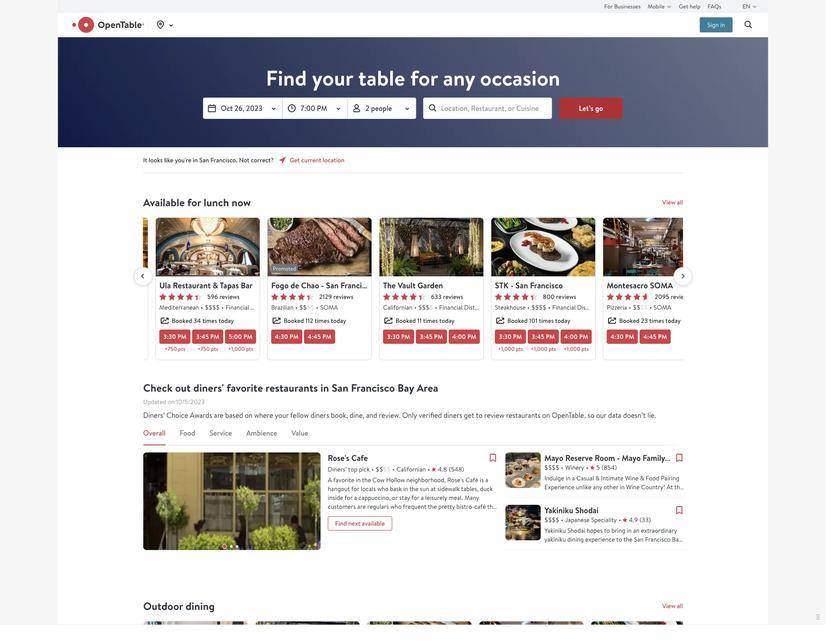 Task type: describe. For each thing, give the bounding box(es) containing it.
mediterranean
[[159, 304, 199, 312]]

service,
[[571, 563, 591, 571]]

pm inside 5:00 pm +1,000 pts
[[243, 333, 252, 341]]

1 horizontal spatial who
[[391, 503, 402, 511]]

all for outdoor dining
[[677, 603, 683, 611]]

0 vertical spatial a photo of fogo de chao - san francisco restaurant image
[[268, 218, 372, 277]]

0 vertical spatial favorite
[[227, 381, 263, 396]]

1 diners from the left
[[311, 411, 329, 420]]

francisco up 800
[[530, 280, 563, 291]]

4:45 pm for de
[[308, 333, 331, 341]]

reserve down beautiful
[[653, 546, 674, 554]]

francisco up dine,
[[351, 381, 395, 396]]

accepting
[[390, 556, 417, 565]]

& down the 5
[[596, 475, 600, 483]]

0 vertical spatial table
[[359, 64, 405, 93]]

pm inside 4:00 pm +1,000 pts
[[579, 333, 589, 341]]

find for find your table for any occasion
[[266, 64, 307, 93]]

the left sun
[[410, 485, 419, 494]]

hollow
[[386, 476, 405, 485]]

pm inside '3:45 pm +1,000 pts'
[[546, 333, 555, 341]]

a photo of ula restaurant & tapas bar restaurant image
[[156, 218, 260, 277]]

years
[[626, 616, 640, 624]]

what
[[602, 528, 615, 536]]

pts for 3:45 pm +1,000 pts
[[549, 346, 556, 353]]

booked for &
[[172, 317, 192, 325]]

courses
[[658, 510, 679, 518]]

5
[[597, 464, 600, 472]]

vault
[[398, 280, 416, 291]]

like
[[164, 156, 174, 165]]

2
[[366, 104, 370, 113]]

financial for stk - san francisco
[[552, 304, 576, 312]]

1 horizontal spatial experience
[[641, 616, 671, 624]]

experience
[[545, 484, 575, 492]]

call
[[615, 626, 624, 626]]

and down confidently
[[604, 580, 614, 589]]

your down owner/
[[560, 617, 572, 625]]

our right so at the right of the page
[[597, 411, 607, 420]]

find next available button
[[328, 517, 392, 531]]

a inside yakiniku shodai hopes to bring in an extraordinary yakiniku dining experience to the san francisco bay area. begins with the high quality selections of japanese wagyu, comparable michelin star level of attentive service, and skillful hands of our talented chefs. together, we confidently present the most exquisit taste of meat and make every meal at yakiniku shodai a truly extraordinary dining experience. our owner/ chef andy, originated from taipei, taiwan, has over 20 collective years experience in the restaurant industry.
[[587, 589, 590, 598]]

reviews for stk - san francisco
[[556, 293, 576, 301]]

2 horizontal spatial that
[[660, 555, 671, 563]]

0 vertical spatial bay
[[398, 381, 414, 396]]

every
[[631, 580, 646, 589]]

and right dine,
[[366, 411, 377, 420]]

country!
[[642, 484, 666, 492]]

the down tasting at bottom
[[640, 537, 649, 545]]

5 booked from the left
[[619, 317, 640, 325]]

tasting
[[631, 528, 650, 536]]

2 horizontal spatial mayo
[[639, 617, 654, 625]]

are inside a favorite in the cow hollow neighborhood, rose's café is a hangout for locals who bask in the sun at sidewalk tables, duck inside for a cappuccino, or stay for a leisurely meal. many customers are regulars who frequent the pretty bistro-café that offers table service and some of the most deliciously affordable food in san francisco - italian fare created using organic local produce, fresh seafood, humanely raised meats, and free-range poultry. rose's artisan bakers bake a daily selection of pastries, desserts and breads. menu highlights include: pizzas, daily soups and house made pasta. accepting reservations for dinner only!
[[358, 503, 366, 511]]

bay inside yakiniku shodai hopes to bring in an extraordinary yakiniku dining experience to the san francisco bay area. begins with the high quality selections of japanese wagyu, comparable michelin star level of attentive service, and skillful hands of our talented chefs. together, we confidently present the most exquisit taste of meat and make every meal at yakiniku shodai a truly extraordinary dining experience. our owner/ chef andy, originated from taipei, taiwan, has over 20 collective years experience in the restaurant industry.
[[673, 536, 682, 544]]

1 horizontal spatial family
[[613, 546, 631, 554]]

francisco up 2129 reviews at the top left of the page
[[341, 280, 374, 291]]

unlike
[[576, 484, 592, 492]]

the up front
[[564, 572, 573, 581]]

sign in
[[708, 21, 726, 29]]

oct
[[221, 104, 233, 113]]

& down we
[[612, 608, 616, 616]]

overlooks
[[545, 564, 571, 572]]

& down front
[[562, 590, 567, 598]]

a up customers
[[354, 494, 357, 502]]

san right the stk
[[516, 280, 528, 291]]

that inside a favorite in the cow hollow neighborhood, rose's café is a hangout for locals who bask in the sun at sidewalk tables, duck inside for a cappuccino, or stay for a leisurely meal. many customers are regulars who frequent the pretty bistro-café that offers table service and some of the most deliciously affordable food in san francisco - italian fare created using organic local produce, fresh seafood, humanely raised meats, and free-range poultry. rose's artisan bakers bake a daily selection of pastries, desserts and breads. menu highlights include: pizzas, daily soups and house made pasta. accepting reservations for dinner only!
[[488, 503, 499, 511]]

$$$$ • japanese speciality
[[545, 516, 617, 525]]

ambience
[[246, 429, 277, 438]]

5504!
[[651, 626, 667, 626]]

all for available for lunch now
[[677, 198, 683, 207]]

indulge in a casual & intimate wine & food pairing experience unlike any other in wine country! at the mayo family winery reserve room, receive personal service and taste exceptional reserve wines thoughtfully paired with 7 seasonal courses (each of about 3-4 bites each) that will challenge your expectations of what wine tasting should be... located in the heart of kenwood in the beautiful sonoma valley, the mayo family winery reserve room is situated in an unassuming building that overlooks local vineyards and mountains. relax and soak in the views while seated either indoors or on our front lawn and taste through some of our best wines & food pairings, curated by executive chef john locher and his team. we are personally committed to your wine & food experience! book your reservation today at the mayo family winery reserve room, or call 707-833-5504!  pric
[[545, 475, 685, 626]]

3:30 pm +1,000 pts
[[498, 333, 523, 353]]

1 vertical spatial californian
[[397, 466, 426, 474]]

pairing
[[661, 475, 680, 483]]

many
[[465, 494, 479, 502]]

francisco inside a favorite in the cow hollow neighborhood, rose's café is a hangout for locals who bask in the sun at sidewalk tables, duck inside for a cappuccino, or stay for a leisurely meal. many customers are regulars who frequent the pretty bistro-café that offers table service and some of the most deliciously affordable food in san francisco - italian fare created using organic local produce, fresh seafood, humanely raised meats, and free-range poultry. rose's artisan bakers bake a daily selection of pastries, desserts and breads. menu highlights include: pizzas, daily soups and house made pasta. accepting reservations for dinner only!
[[360, 521, 385, 529]]

view all link for available for lunch now
[[663, 198, 683, 207]]

2 people
[[366, 104, 392, 113]]

4:45 for soma
[[644, 333, 657, 341]]

should
[[651, 528, 669, 536]]

pts for 3:45 pm +750 pts
[[211, 346, 218, 353]]

rose's cafe
[[328, 453, 368, 464]]

a photo of roka akor - san francisco restaurant image
[[44, 218, 148, 277]]

selections
[[636, 545, 662, 553]]

2 horizontal spatial dining
[[643, 589, 659, 598]]

the up quality
[[624, 536, 633, 544]]

francisco left ula
[[104, 280, 137, 291]]

• right pick
[[372, 466, 374, 474]]

where
[[254, 411, 273, 420]]

the left the high
[[593, 545, 602, 553]]

our inside yakiniku shodai hopes to bring in an extraordinary yakiniku dining experience to the san francisco bay area. begins with the high quality selections of japanese wagyu, comparable michelin star level of attentive service, and skillful hands of our talented chefs. together, we confidently present the most exquisit taste of meat and make every meal at yakiniku shodai a truly extraordinary dining experience. our owner/ chef andy, originated from taipei, taiwan, has over 20 collective years experience in the restaurant industry.
[[647, 563, 656, 571]]

stk
[[495, 280, 509, 291]]

relax
[[658, 564, 672, 572]]

fogo de chao - san francisco
[[271, 280, 374, 291]]

and up paired
[[591, 501, 600, 510]]

the right the at
[[675, 484, 684, 492]]

4.3 stars image
[[159, 294, 202, 301]]

lawn
[[572, 581, 585, 590]]

1 horizontal spatial rose's
[[350, 539, 367, 547]]

on right based
[[245, 411, 253, 420]]

roka
[[47, 280, 65, 291]]

wine up the kenwood
[[616, 528, 630, 536]]

frequent
[[403, 503, 427, 511]]

4.2 stars image for de
[[271, 294, 314, 301]]

reviews for fogo de chao - san francisco
[[333, 293, 353, 301]]

lie.
[[648, 411, 657, 420]]

views
[[575, 572, 590, 581]]

0 vertical spatial who
[[378, 485, 389, 494]]

our left best
[[659, 581, 668, 590]]

3:45 pm link for san
[[528, 330, 559, 344]]

our down soak at the bottom right of the page
[[545, 581, 554, 590]]

of right level
[[675, 554, 680, 562]]

now
[[232, 195, 251, 210]]

$$$$ up indulge
[[545, 464, 560, 472]]

challenge
[[650, 519, 675, 527]]

- right the stk
[[511, 280, 514, 291]]

soma up 2095
[[650, 280, 673, 291]]

the up '707-'
[[629, 617, 638, 625]]

pm inside 4:00 pm 'link'
[[468, 333, 477, 341]]

(854)
[[602, 464, 617, 472]]

a up duck
[[486, 476, 489, 485]]

- up 2129 on the top left of page
[[321, 280, 324, 291]]

with inside yakiniku shodai hopes to bring in an extraordinary yakiniku dining experience to the san francisco bay area. begins with the high quality selections of japanese wagyu, comparable michelin star level of attentive service, and skillful hands of our talented chefs. together, we confidently present the most exquisit taste of meat and make every meal at yakiniku shodai a truly extraordinary dining experience. our owner/ chef andy, originated from taipei, taiwan, has over 20 collective years experience in the restaurant industry.
[[580, 545, 591, 553]]

based
[[225, 411, 243, 420]]

meat
[[589, 580, 603, 589]]

0 vertical spatial a photo of the vault garden restaurant image
[[380, 218, 484, 277]]

vineyards
[[588, 564, 614, 572]]

• up 'casual'
[[587, 464, 589, 472]]

location
[[323, 156, 345, 165]]

taste inside yakiniku shodai hopes to bring in an extraordinary yakiniku dining experience to the san francisco bay area. begins with the high quality selections of japanese wagyu, comparable michelin star level of attentive service, and skillful hands of our talented chefs. together, we confidently present the most exquisit taste of meat and make every meal at yakiniku shodai a truly extraordinary dining experience. our owner/ chef andy, originated from taipei, taiwan, has over 20 collective years experience in the restaurant industry.
[[567, 580, 580, 589]]

and left his
[[579, 599, 589, 607]]

exceptional
[[617, 501, 648, 510]]

pm inside 3:45 pm "link"
[[434, 333, 443, 341]]

5 (854)
[[597, 464, 617, 472]]

the down leisurely
[[428, 503, 437, 511]]

diners' for diners' choice awards are based on where your fellow diners book, dine, and review. only verified diners get to review restaurants on opentable, so our data doesn't lie.
[[143, 411, 165, 420]]

diners'
[[193, 381, 224, 396]]

of up present
[[639, 563, 645, 571]]

embarcadero for francisco
[[603, 304, 639, 312]]

reserve down over
[[565, 626, 587, 626]]

san up book, on the left of page
[[332, 381, 349, 396]]

633 reviews
[[431, 293, 463, 301]]

- right the akor
[[85, 280, 88, 291]]

soups
[[483, 548, 498, 556]]

0 vertical spatial californian
[[383, 304, 413, 312]]

of down 'free-'
[[465, 539, 471, 547]]

valley,
[[568, 546, 585, 554]]

a photo of yakiniku shodai restaurant image
[[506, 506, 541, 541]]

800
[[543, 293, 555, 301]]

embarcadero for tapas
[[276, 304, 312, 312]]

the up locals
[[362, 476, 371, 485]]

• up the bring
[[619, 516, 621, 525]]

of right (each
[[561, 519, 567, 527]]

dinner
[[464, 556, 482, 565]]

affordable
[[470, 512, 498, 520]]

the down taiwan,
[[545, 625, 554, 626]]

doesn't
[[624, 411, 646, 420]]

your left fellow
[[275, 411, 289, 420]]

organic
[[458, 521, 478, 529]]

most inside yakiniku shodai hopes to bring in an extraordinary yakiniku dining experience to the san francisco bay area. begins with the high quality selections of japanese wagyu, comparable michelin star level of attentive service, and skillful hands of our talented chefs. together, we confidently present the most exquisit taste of meat and make every meal at yakiniku shodai a truly extraordinary dining experience. our owner/ chef andy, originated from taipei, taiwan, has over 20 collective years experience in the restaurant industry.
[[662, 572, 676, 580]]

(548)
[[449, 466, 464, 474]]

$$$
[[418, 304, 430, 312]]

soma for fogo de chao - san francisco
[[320, 304, 338, 312]]

4:30 pm link for montesacro
[[607, 330, 638, 344]]

4:00 for 4:00 pm +1,000 pts
[[564, 333, 578, 341]]

the up the meal
[[652, 572, 661, 580]]

opentable logo image
[[72, 17, 144, 33]]

san inside a favorite in the cow hollow neighborhood, rose's café is a hangout for locals who bask in the sun at sidewalk tables, duck inside for a cappuccino, or stay for a leisurely meal. many customers are regulars who frequent the pretty bistro-café that offers table service and some of the most deliciously affordable food in san francisco - italian fare created using organic local produce, fresh seafood, humanely raised meats, and free-range poultry. rose's artisan bakers bake a daily selection of pastries, desserts and breads. menu highlights include: pizzas, daily soups and house made pasta. accepting reservations for dinner only!
[[348, 521, 358, 529]]

0 horizontal spatial any
[[443, 64, 475, 93]]

3:45 for stk
[[532, 333, 545, 341]]

of left meat
[[582, 580, 588, 589]]

winery up 'casual'
[[566, 464, 585, 472]]

customers
[[328, 503, 356, 511]]

+1,000 for 4:00
[[564, 346, 581, 353]]

0 horizontal spatial room,
[[588, 626, 606, 626]]

& up 596
[[213, 280, 218, 291]]

the up valley,
[[574, 537, 583, 545]]

1 horizontal spatial daily
[[469, 548, 481, 556]]

1 horizontal spatial restaurants
[[507, 411, 541, 420]]

san right the akor
[[90, 280, 102, 291]]

and down organic
[[457, 530, 466, 538]]

and right relax
[[674, 564, 684, 572]]

taste up paired
[[602, 501, 615, 510]]

created
[[420, 521, 441, 529]]

or inside a favorite in the cow hollow neighborhood, rose's café is a hangout for locals who bask in the sun at sidewalk tables, duck inside for a cappuccino, or stay for a leisurely meal. many customers are regulars who frequent the pretty bistro-café that offers table service and some of the most deliciously affordable food in san francisco - italian fare created using organic local produce, fresh seafood, humanely raised meats, and free-range poultry. rose's artisan bakers bake a daily selection of pastries, desserts and breads. menu highlights include: pizzas, daily soups and house made pasta. accepting reservations for dinner only!
[[392, 494, 398, 502]]

+750 for 3:45
[[197, 346, 210, 353]]

winery down "book"
[[545, 626, 564, 626]]

and up the made on the bottom of the page
[[352, 548, 362, 556]]

4:30 pm for fogo
[[275, 333, 299, 341]]

meats,
[[437, 530, 455, 538]]

available
[[143, 195, 185, 210]]

house
[[339, 556, 355, 565]]

hopes
[[587, 527, 603, 535]]

montesacro soma
[[607, 280, 673, 291]]

and up while
[[593, 563, 602, 571]]

4:45 for de
[[308, 333, 321, 341]]

• up hollow
[[393, 466, 395, 474]]

owner/
[[557, 607, 576, 615]]

at inside indulge in a casual & intimate wine & food pairing experience unlike any other in wine country! at the mayo family winery reserve room, receive personal service and taste exceptional reserve wines thoughtfully paired with 7 seasonal courses (each of about 3-4 bites each) that will challenge your expectations of what wine tasting should be... located in the heart of kenwood in the beautiful sonoma valley, the mayo family winery reserve room is situated in an unassuming building that overlooks local vineyards and mountains. relax and soak in the views while seated either indoors or on our front lawn and taste through some of our best wines & food pairings, curated by executive chef john locher and his team. we are personally committed to your wine & food experience! book your reservation today at the mayo family winery reserve room, or call 707-833-5504!  pric
[[622, 617, 627, 625]]

3 yakiniku from the top
[[545, 589, 566, 598]]

on left opentable,
[[543, 411, 550, 420]]

today for &
[[219, 317, 234, 325]]

7
[[628, 510, 631, 518]]

a photo of stk - san francisco restaurant image for a photo of roka akor - san francisco restaurant in the top of the page
[[492, 218, 596, 277]]

wine right intimate
[[625, 475, 639, 483]]

and down the unassuming
[[616, 564, 625, 572]]

san up 2129 reviews at the top left of the page
[[326, 280, 339, 291]]

to down the bring
[[617, 536, 623, 544]]

service inside tab list
[[210, 429, 232, 438]]

1 vertical spatial rose's
[[448, 476, 464, 485]]

today for chao
[[331, 317, 346, 325]]

booked for chao
[[284, 317, 304, 325]]

bites
[[596, 519, 609, 527]]

4:45 pm link for soma
[[640, 330, 671, 344]]

unassuming
[[605, 555, 636, 563]]

0 horizontal spatial experience
[[586, 536, 615, 544]]

a right bake on the bottom
[[421, 539, 424, 547]]

at inside yakiniku shodai hopes to bring in an extraordinary yakiniku dining experience to the san francisco bay area. begins with the high quality selections of japanese wagyu, comparable michelin star level of attentive service, and skillful hands of our talented chefs. together, we confidently present the most exquisit taste of meat and make every meal at yakiniku shodai a truly extraordinary dining experience. our owner/ chef andy, originated from taipei, taiwan, has over 20 collective years experience in the restaurant industry.
[[662, 580, 667, 589]]

exquisit
[[545, 580, 565, 589]]

+1,000 for 5:00
[[228, 346, 245, 353]]

indoors
[[643, 572, 663, 581]]

2 vertical spatial dining
[[186, 600, 215, 614]]

stk - san francisco
[[495, 280, 563, 291]]

and down 'desserts'
[[328, 556, 338, 565]]

food up country!
[[646, 475, 660, 483]]

outdoor
[[143, 600, 183, 614]]

pm inside "3:30 pm +1,000 pts"
[[513, 333, 522, 341]]

today for garden
[[439, 317, 455, 325]]

3:45 pm link for &
[[192, 330, 223, 344]]

your up 7:00 pm
[[312, 64, 353, 93]]

4:30 for montesacro
[[611, 333, 624, 341]]

looks
[[149, 156, 163, 165]]

businesses
[[615, 2, 641, 10]]

and up pairings,
[[587, 581, 596, 590]]

to down speciality
[[605, 527, 610, 535]]

oct 26, 2023
[[221, 104, 263, 113]]

the down frequent
[[415, 512, 424, 520]]

district for stk - san francisco
[[577, 304, 598, 312]]

0 vertical spatial japanese
[[566, 516, 590, 525]]

a down sun
[[421, 494, 424, 502]]

the down the heart
[[587, 546, 596, 554]]

times for garden
[[423, 317, 438, 325]]

tapas
[[220, 280, 239, 291]]

$$ $$ for soma
[[633, 304, 648, 312]]

34
[[193, 317, 201, 325]]

only
[[403, 411, 417, 420]]

and down regulars
[[381, 512, 391, 520]]

san left francisco.
[[199, 156, 209, 165]]

Please input a Location, Restaurant or Cuisine field
[[424, 98, 552, 119]]

3:30 for stk
[[499, 333, 512, 341]]

1 horizontal spatial mayo
[[597, 546, 612, 554]]

5 times from the left
[[650, 317, 664, 325]]

san inside yakiniku shodai hopes to bring in an extraordinary yakiniku dining experience to the san francisco bay area. begins with the high quality selections of japanese wagyu, comparable michelin star level of attentive service, and skillful hands of our talented chefs. together, we confidently present the most exquisit taste of meat and make every meal at yakiniku shodai a truly extraordinary dining experience. our owner/ chef andy, originated from taipei, taiwan, has over 20 collective years experience in the restaurant industry.
[[634, 536, 644, 544]]

financial for ula restaurant & tapas bar
[[226, 304, 249, 312]]

your up reservation
[[583, 608, 595, 616]]

taipei,
[[651, 607, 668, 615]]

winery up the building at the right
[[632, 546, 651, 554]]

of down 'indoors'
[[652, 581, 657, 590]]

booked for san
[[508, 317, 528, 325]]

today down 2095 reviews on the top of page
[[666, 317, 681, 325]]

together,
[[562, 572, 588, 580]]

0 vertical spatial daily
[[425, 539, 438, 547]]

your down (each
[[545, 528, 557, 536]]

2129
[[319, 293, 332, 301]]

pts for 3:30 pm +750 pts
[[178, 346, 185, 353]]

4:45 pm for soma
[[644, 333, 667, 341]]

+750 for 3:30
[[164, 346, 177, 353]]

to right get at the right
[[476, 411, 483, 420]]

shodai for yakiniku shodai hopes to bring in an extraordinary yakiniku dining experience to the san francisco bay area. begins with the high quality selections of japanese wagyu, comparable michelin star level of attentive service, and skillful hands of our talented chefs. together, we confidently present the most exquisit taste of meat and make every meal at yakiniku shodai a truly extraordinary dining experience. our owner/ chef andy, originated from taipei, taiwan, has over 20 collective years experience in the restaurant industry.
[[568, 527, 586, 535]]

$$$$ down 596
[[205, 304, 220, 312]]

$$$$ up booked 101 times today on the right bottom of page
[[532, 304, 547, 312]]

food down we
[[617, 608, 631, 616]]

2 vertical spatial or
[[607, 626, 613, 626]]

wagyu,
[[571, 554, 590, 562]]

0 horizontal spatial family
[[561, 492, 578, 501]]

menu
[[384, 548, 399, 556]]

2 embarcadero from the left
[[490, 304, 526, 312]]

0 vertical spatial extraordinary
[[641, 527, 678, 535]]

kenwood
[[608, 537, 632, 545]]

7:00 pm
[[301, 103, 328, 113]]



Task type: vqa. For each thing, say whether or not it's contained in the screenshot.


Task type: locate. For each thing, give the bounding box(es) containing it.
quality
[[616, 545, 634, 553]]

out
[[175, 381, 191, 396]]

pts left 4:00 pm +1,000 pts
[[549, 346, 556, 353]]

1 vertical spatial experience
[[641, 616, 671, 624]]

0 horizontal spatial 4:00
[[452, 333, 466, 341]]

offers
[[328, 512, 344, 520]]

wine up the 'exceptional' in the bottom right of the page
[[627, 484, 640, 492]]

are up service
[[358, 503, 366, 511]]

located
[[545, 537, 566, 545]]

include:
[[428, 548, 449, 556]]

bring
[[612, 527, 626, 535]]

to inside indulge in a casual & intimate wine & food pairing experience unlike any other in wine country! at the mayo family winery reserve room, receive personal service and taste exceptional reserve wines thoughtfully paired with 7 seasonal courses (each of about 3-4 bites each) that will challenge your expectations of what wine tasting should be... located in the heart of kenwood in the beautiful sonoma valley, the mayo family winery reserve room is situated in an unassuming building that overlooks local vineyards and mountains. relax and soak in the views while seated either indoors or on our front lawn and taste through some of our best wines & food pairings, curated by executive chef john locher and his team. we are personally committed to your wine & food experience! book your reservation today at the mayo family winery reserve room, or call 707-833-5504!  pric
[[576, 608, 582, 616]]

times for chao
[[315, 317, 329, 325]]

1 vertical spatial restaurants
[[507, 411, 541, 420]]

personal
[[545, 501, 568, 510]]

0 vertical spatial service
[[210, 429, 232, 438]]

3 embarcadero from the left
[[603, 304, 639, 312]]

at inside a favorite in the cow hollow neighborhood, rose's café is a hangout for locals who bask in the sun at sidewalk tables, duck inside for a cappuccino, or stay for a leisurely meal. many customers are regulars who frequent the pretty bistro-café that offers table service and some of the most deliciously affordable food in san francisco - italian fare created using organic local produce, fresh seafood, humanely raised meats, and free-range poultry. rose's artisan bakers bake a daily selection of pastries, desserts and breads. menu highlights include: pizzas, daily soups and house made pasta. accepting reservations for dinner only!
[[431, 485, 436, 494]]

0 horizontal spatial financial district / embarcadero
[[226, 304, 312, 312]]

favorite inside a favorite in the cow hollow neighborhood, rose's café is a hangout for locals who bask in the sun at sidewalk tables, duck inside for a cappuccino, or stay for a leisurely meal. many customers are regulars who frequent the pretty bistro-café that offers table service and some of the most deliciously affordable food in san francisco - italian fare created using organic local produce, fresh seafood, humanely raised meats, and free-range poultry. rose's artisan bakers bake a daily selection of pastries, desserts and breads. menu highlights include: pizzas, daily soups and house made pasta. accepting reservations for dinner only!
[[334, 476, 355, 485]]

to right "has"
[[576, 608, 582, 616]]

family up the 5504!
[[655, 617, 673, 625]]

4:30 down brazilian
[[275, 333, 288, 341]]

0 horizontal spatial an
[[597, 555, 603, 563]]

booked down steakhouse
[[508, 317, 528, 325]]

financial down 800 reviews
[[552, 304, 576, 312]]

about
[[568, 519, 584, 527]]

1 4:00 from the left
[[452, 333, 466, 341]]

2 horizontal spatial /
[[599, 304, 601, 312]]

find inside find next available button
[[335, 520, 347, 528]]

1 4:45 pm from the left
[[308, 333, 331, 341]]

a photo of stk - san francisco restaurant image
[[492, 218, 596, 277], [592, 622, 695, 626]]

1 3:30 from the left
[[163, 333, 176, 341]]

4:00 pm link for the vault garden
[[449, 330, 480, 344]]

4:00 right 3:45 pm at the bottom of the page
[[452, 333, 466, 341]]

restaurants
[[266, 381, 318, 396], [507, 411, 541, 420]]

0 horizontal spatial 4.2 stars image
[[271, 294, 314, 301]]

1 horizontal spatial any
[[594, 484, 603, 492]]

an down 4.9
[[634, 527, 640, 535]]

other
[[604, 484, 619, 492]]

yakiniku shodai
[[545, 505, 599, 516]]

1 times from the left
[[202, 317, 217, 325]]

1 booked from the left
[[172, 317, 192, 325]]

2 4.2 stars image from the left
[[383, 294, 426, 301]]

for
[[411, 64, 438, 93], [187, 195, 201, 210], [352, 485, 360, 494], [345, 494, 353, 502], [412, 494, 420, 502], [455, 556, 463, 565]]

2 4:30 from the left
[[611, 333, 624, 341]]

3:45 inside '3:45 pm +1,000 pts'
[[532, 333, 545, 341]]

6 pts from the left
[[582, 346, 589, 353]]

pts inside 5:00 pm +1,000 pts
[[246, 346, 253, 353]]

pts inside 3:30 pm +750 pts
[[178, 346, 185, 353]]

1 $$ $$ from the left
[[299, 304, 314, 312]]

view all for available for lunch now
[[663, 198, 683, 207]]

2 diners from the left
[[444, 411, 463, 420]]

4.2 stars image for -
[[495, 294, 538, 301]]

booked for garden
[[396, 317, 416, 325]]

an inside yakiniku shodai hopes to bring in an extraordinary yakiniku dining experience to the san francisco bay area. begins with the high quality selections of japanese wagyu, comparable michelin star level of attentive service, and skillful hands of our talented chefs. together, we confidently present the most exquisit taste of meat and make every meal at yakiniku shodai a truly extraordinary dining experience. our owner/ chef andy, originated from taipei, taiwan, has over 20 collective years experience in the restaurant industry.
[[634, 527, 640, 535]]

1 horizontal spatial 3:30 pm link
[[383, 330, 414, 344]]

3:45 pm link down booked 101 times today on the right bottom of page
[[528, 330, 559, 344]]

1 4:45 pm link from the left
[[304, 330, 335, 344]]

selection
[[439, 539, 463, 547]]

4.9 (33)
[[629, 516, 651, 525]]

4:00 for 4:00 pm
[[452, 333, 466, 341]]

chao
[[301, 280, 319, 291]]

get for get help
[[679, 2, 689, 10]]

check
[[143, 381, 173, 396]]

$$ $$ up 112
[[299, 304, 314, 312]]

3 booked from the left
[[396, 317, 416, 325]]

1 embarcadero from the left
[[276, 304, 312, 312]]

times right '23' in the bottom of the page
[[650, 317, 664, 325]]

2 4:45 pm link from the left
[[640, 330, 671, 344]]

lunch
[[204, 195, 229, 210]]

view all link
[[663, 198, 683, 207], [663, 602, 683, 611]]

tab list
[[143, 428, 683, 446]]

financial district / embarcadero for ula restaurant & tapas bar
[[226, 304, 312, 312]]

times for san
[[539, 317, 554, 325]]

4:30 pm down brazilian
[[275, 333, 299, 341]]

in inside button
[[721, 21, 726, 29]]

updated on 10/5/2023
[[143, 398, 205, 406]]

0 horizontal spatial with
[[580, 545, 591, 553]]

0 horizontal spatial that
[[488, 503, 499, 511]]

1 vertical spatial a photo of the vault garden restaurant image
[[256, 622, 360, 626]]

1 4.2 stars image from the left
[[271, 294, 314, 301]]

reviews for the vault garden
[[443, 293, 463, 301]]

3 4.2 stars image from the left
[[495, 294, 538, 301]]

1 horizontal spatial dining
[[568, 536, 584, 544]]

1 4:30 pm link from the left
[[271, 330, 302, 344]]

sun
[[420, 485, 429, 494]]

japanese inside yakiniku shodai hopes to bring in an extraordinary yakiniku dining experience to the san francisco bay area. begins with the high quality selections of japanese wagyu, comparable michelin star level of attentive service, and skillful hands of our talented chefs. together, we confidently present the most exquisit taste of meat and make every meal at yakiniku shodai a truly extraordinary dining experience. our owner/ chef andy, originated from taipei, taiwan, has over 20 collective years experience in the restaurant industry.
[[545, 554, 569, 562]]

2 booked from the left
[[284, 317, 304, 325]]

reviews down tapas
[[219, 293, 240, 301]]

table up people at the left
[[359, 64, 405, 93]]

1 horizontal spatial get
[[679, 2, 689, 10]]

that up relax
[[660, 555, 671, 563]]

/ left steakhouse
[[486, 304, 488, 312]]

1 4:30 pm from the left
[[275, 333, 299, 341]]

2 horizontal spatial are
[[626, 599, 634, 607]]

diners' for diners' top pick •
[[328, 466, 347, 474]]

a photo of mayo reserve room - mayo family winery restaurant image
[[506, 453, 541, 489]]

0 horizontal spatial 4:30 pm
[[275, 333, 299, 341]]

1 3:45 pm link from the left
[[192, 330, 223, 344]]

meal
[[647, 580, 660, 589]]

get inside button
[[290, 156, 300, 165]]

on up choice
[[168, 398, 175, 406]]

0 horizontal spatial /
[[272, 304, 275, 312]]

roka akor - san francisco link
[[44, 218, 148, 360]]

1 4:30 from the left
[[275, 333, 288, 341]]

is right café
[[480, 476, 484, 485]]

1 horizontal spatial 4:30 pm
[[611, 333, 634, 341]]

1 horizontal spatial or
[[607, 626, 613, 626]]

2 4:30 pm link from the left
[[607, 330, 638, 344]]

pairings,
[[583, 590, 606, 598]]

shodai for yakiniku shodai
[[576, 505, 599, 516]]

2 vertical spatial that
[[660, 555, 671, 563]]

3:45 down booked 101 times today on the right bottom of page
[[532, 333, 545, 341]]

0 vertical spatial view all link
[[663, 198, 683, 207]]

2 horizontal spatial rose's
[[448, 476, 464, 485]]

2 3:30 pm link from the left
[[383, 330, 414, 344]]

reservations
[[419, 556, 453, 565]]

financial for the vault garden
[[439, 304, 463, 312]]

2 4:00 pm link from the left
[[561, 330, 592, 344]]

get inside "button"
[[679, 2, 689, 10]]

food down "lawn"
[[568, 590, 582, 598]]

today down 2129 reviews at the top left of the page
[[331, 317, 346, 325]]

food down choice
[[180, 429, 195, 438]]

view for outdoor dining
[[663, 603, 676, 611]]

on up best
[[672, 572, 679, 581]]

2 vertical spatial shodai
[[568, 589, 586, 598]]

an inside indulge in a casual & intimate wine & food pairing experience unlike any other in wine country! at the mayo family winery reserve room, receive personal service and taste exceptional reserve wines thoughtfully paired with 7 seasonal courses (each of about 3-4 bites each) that will challenge your expectations of what wine tasting should be... located in the heart of kenwood in the beautiful sonoma valley, the mayo family winery reserve room is situated in an unassuming building that overlooks local vineyards and mountains. relax and soak in the views while seated either indoors or on our front lawn and taste through some of our best wines & food pairings, curated by executive chef john locher and his team. we are personally committed to your wine & food experience! book your reservation today at the mayo family winery reserve room, or call 707-833-5504!  pric
[[597, 555, 603, 563]]

0 horizontal spatial daily
[[425, 539, 438, 547]]

financial down 633 reviews
[[439, 304, 463, 312]]

1 wines from the top
[[545, 510, 561, 518]]

1 4:00 pm link from the left
[[449, 330, 480, 344]]

0 vertical spatial are
[[214, 411, 224, 420]]

table inside a favorite in the cow hollow neighborhood, rose's café is a hangout for locals who bask in the sun at sidewalk tables, duck inside for a cappuccino, or stay for a leisurely meal. many customers are regulars who frequent the pretty bistro-café that offers table service and some of the most deliciously affordable food in san francisco - italian fare created using organic local produce, fresh seafood, humanely raised meats, and free-range poultry. rose's artisan bakers bake a daily selection of pastries, desserts and breads. menu highlights include: pizzas, daily soups and house made pasta. accepting reservations for dinner only!
[[346, 512, 359, 520]]

francisco
[[104, 280, 137, 291], [341, 280, 374, 291], [530, 280, 563, 291], [351, 381, 395, 396], [360, 521, 385, 529], [646, 536, 671, 544]]

0 horizontal spatial 3:45 pm link
[[192, 330, 223, 344]]

3:30 pm
[[387, 333, 410, 341]]

pm inside 3:30 pm +750 pts
[[177, 333, 186, 341]]

1 horizontal spatial 3:30
[[387, 333, 400, 341]]

0 horizontal spatial embarcadero
[[276, 304, 312, 312]]

2 yakiniku from the top
[[545, 527, 566, 535]]

3:30 pm link for restaurant
[[159, 330, 190, 344]]

financial
[[226, 304, 249, 312], [439, 304, 463, 312], [552, 304, 576, 312]]

2 3:45 pm link from the left
[[416, 330, 447, 344]]

3 district from the left
[[577, 304, 598, 312]]

a photo of montesacro soma restaurant image up montesacro soma
[[604, 218, 707, 277]]

1 3:45 from the left
[[196, 333, 209, 341]]

+1,000 for 3:45
[[531, 346, 548, 353]]

restaurants right review
[[507, 411, 541, 420]]

0 vertical spatial rose's
[[328, 453, 350, 464]]

dining up valley,
[[568, 536, 584, 544]]

1 horizontal spatial embarcadero
[[490, 304, 526, 312]]

range
[[481, 530, 497, 538]]

2 reviews from the left
[[333, 293, 353, 301]]

+1,000 inside "3:30 pm +1,000 pts"
[[498, 346, 515, 353]]

3 / from the left
[[599, 304, 601, 312]]

/ down fogo
[[272, 304, 275, 312]]

0 horizontal spatial are
[[214, 411, 224, 420]]

• up indulge
[[562, 464, 564, 472]]

3:30 inside 3:30 pm +750 pts
[[163, 333, 176, 341]]

3 financial from the left
[[552, 304, 576, 312]]

5 reviews from the left
[[671, 293, 691, 301]]

reserve down receive
[[649, 501, 671, 510]]

1 view all link from the top
[[663, 198, 683, 207]]

1 view from the top
[[663, 198, 676, 207]]

book,
[[331, 411, 348, 420]]

our
[[597, 411, 607, 420], [647, 563, 656, 571], [545, 581, 554, 590], [659, 581, 668, 590]]

extraordinary
[[641, 527, 678, 535], [605, 589, 642, 598]]

his
[[590, 599, 598, 607]]

4 times from the left
[[539, 317, 554, 325]]

0 vertical spatial a photo of montesacro soma restaurant image
[[604, 218, 707, 277]]

0 horizontal spatial restaurants
[[266, 381, 318, 396]]

reviews for montesacro soma
[[671, 293, 691, 301]]

1 view all from the top
[[663, 198, 683, 207]]

level
[[661, 554, 673, 562]]

1 vertical spatial get
[[290, 156, 300, 165]]

are left based
[[214, 411, 224, 420]]

situated
[[568, 555, 589, 563]]

(33)
[[640, 516, 651, 525]]

+1,000 for 3:30
[[498, 346, 515, 353]]

area
[[417, 381, 439, 396]]

today inside indulge in a casual & intimate wine & food pairing experience unlike any other in wine country! at the mayo family winery reserve room, receive personal service and taste exceptional reserve wines thoughtfully paired with 7 seasonal courses (each of about 3-4 bites each) that will challenge your expectations of what wine tasting should be... located in the heart of kenwood in the beautiful sonoma valley, the mayo family winery reserve room is situated in an unassuming building that overlooks local vineyards and mountains. relax and soak in the views while seated either indoors or on our front lawn and taste through some of our best wines & food pairings, curated by executive chef john locher and his team. we are personally committed to your wine & food experience! book your reservation today at the mayo family winery reserve room, or call 707-833-5504!  pric
[[605, 617, 620, 625]]

4:00 right '3:45 pm +1,000 pts'
[[564, 333, 578, 341]]

1 financial from the left
[[226, 304, 249, 312]]

next
[[349, 520, 361, 528]]

+1,000 inside 4:00 pm +1,000 pts
[[564, 346, 581, 353]]

1 horizontal spatial $$ $$
[[633, 304, 648, 312]]

financial district / embarcadero down 4.8 stars image
[[552, 304, 639, 312]]

duck
[[480, 485, 493, 494]]

1 horizontal spatial some
[[636, 581, 650, 590]]

winery down "unlike"
[[580, 492, 599, 501]]

with inside indulge in a casual & intimate wine & food pairing experience unlike any other in wine country! at the mayo family winery reserve room, receive personal service and taste exceptional reserve wines thoughtfully paired with 7 seasonal courses (each of about 3-4 bites each) that will challenge your expectations of what wine tasting should be... located in the heart of kenwood in the beautiful sonoma valley, the mayo family winery reserve room is situated in an unassuming building that overlooks local vineyards and mountains. relax and soak in the views while seated either indoors or on our front lawn and taste through some of our best wines & food pairings, curated by executive chef john locher and his team. we are personally committed to your wine & food experience! book your reservation today at the mayo family winery reserve room, or call 707-833-5504!  pric
[[615, 510, 627, 518]]

1 vertical spatial or
[[665, 572, 671, 581]]

0 horizontal spatial mayo
[[545, 492, 560, 501]]

2 view all link from the top
[[663, 602, 683, 611]]

2 $$ $$ from the left
[[633, 304, 648, 312]]

people
[[371, 104, 392, 113]]

a photo of montesacro soma restaurant image down our
[[480, 622, 584, 626]]

soma for montesacro soma
[[654, 304, 672, 312]]

11
[[417, 317, 422, 325]]

review.
[[379, 411, 401, 420]]

0 vertical spatial restaurants
[[266, 381, 318, 396]]

is inside indulge in a casual & intimate wine & food pairing experience unlike any other in wine country! at the mayo family winery reserve room, receive personal service and taste exceptional reserve wines thoughtfully paired with 7 seasonal courses (each of about 3-4 bites each) that will challenge your expectations of what wine tasting should be... located in the heart of kenwood in the beautiful sonoma valley, the mayo family winery reserve room is situated in an unassuming building that overlooks local vineyards and mountains. relax and soak in the views while seated either indoors or on our front lawn and taste through some of our best wines & food pairings, curated by executive chef john locher and his team. we are personally committed to your wine & food experience! book your reservation today at the mayo family winery reserve room, or call 707-833-5504!  pric
[[562, 555, 566, 563]]

a left truly
[[587, 589, 590, 598]]

expectations
[[558, 528, 593, 536]]

2 vertical spatial yakiniku
[[545, 589, 566, 598]]

wine down 'team.'
[[597, 608, 610, 616]]

pretty
[[439, 503, 455, 511]]

3 reviews from the left
[[443, 293, 463, 301]]

pts left '3:45 pm +1,000 pts'
[[516, 346, 523, 353]]

4:30 for fogo
[[275, 333, 288, 341]]

financial district / embarcadero for the vault garden
[[439, 304, 526, 312]]

committed
[[545, 608, 575, 616]]

2 / from the left
[[486, 304, 488, 312]]

we
[[616, 599, 624, 607]]

0 horizontal spatial a photo of the vault garden restaurant image
[[256, 622, 360, 626]]

1 horizontal spatial district
[[464, 304, 484, 312]]

0 vertical spatial wines
[[545, 510, 561, 518]]

view all for outdoor dining
[[663, 603, 683, 611]]

4.2 stars image
[[271, 294, 314, 301], [383, 294, 426, 301], [495, 294, 538, 301]]

1 4:45 from the left
[[308, 333, 321, 341]]

3:45 pm link down booked 34 times today
[[192, 330, 223, 344]]

3 +1,000 from the left
[[531, 346, 548, 353]]

0 horizontal spatial who
[[378, 485, 389, 494]]

1 horizontal spatial service
[[569, 501, 589, 510]]

0 vertical spatial is
[[480, 476, 484, 485]]

bar
[[241, 280, 253, 291]]

4:00 pm link for stk - san francisco
[[561, 330, 592, 344]]

2 district from the left
[[464, 304, 484, 312]]

room,
[[623, 492, 641, 501], [588, 626, 606, 626]]

financial district / embarcadero
[[226, 304, 312, 312], [439, 304, 526, 312], [552, 304, 639, 312]]

yakiniku for yakiniku shodai
[[545, 505, 574, 516]]

pts for 5:00 pm +1,000 pts
[[246, 346, 253, 353]]

view all link for outdoor dining
[[663, 602, 683, 611]]

dining
[[568, 536, 584, 544], [643, 589, 659, 598], [186, 600, 215, 614]]

3 3:30 from the left
[[499, 333, 512, 341]]

1 pts from the left
[[178, 346, 185, 353]]

restaurant
[[555, 625, 583, 626]]

2 4:30 pm from the left
[[611, 333, 634, 341]]

3 3:45 pm link from the left
[[528, 330, 559, 344]]

0 horizontal spatial diners
[[311, 411, 329, 420]]

tab list containing overall
[[143, 428, 683, 446]]

3 times from the left
[[423, 317, 438, 325]]

fogo
[[271, 280, 289, 291]]

search icon image
[[744, 20, 755, 30]]

times right 112
[[315, 317, 329, 325]]

0 vertical spatial a photo of stk - san francisco restaurant image
[[492, 218, 596, 277]]

4:30 pm down pizzeria
[[611, 333, 634, 341]]

+750 inside 3:45 pm +750 pts
[[197, 346, 210, 353]]

2 wines from the top
[[545, 590, 561, 598]]

who down cow
[[378, 485, 389, 494]]

3:45 for ula
[[196, 333, 209, 341]]

4:30 pm for montesacro
[[611, 333, 634, 341]]

0 vertical spatial mayo
[[545, 492, 560, 501]]

are inside indulge in a casual & intimate wine & food pairing experience unlike any other in wine country! at the mayo family winery reserve room, receive personal service and taste exceptional reserve wines thoughtfully paired with 7 seasonal courses (each of about 3-4 bites each) that will challenge your expectations of what wine tasting should be... located in the heart of kenwood in the beautiful sonoma valley, the mayo family winery reserve room is situated in an unassuming building that overlooks local vineyards and mountains. relax and soak in the views while seated either indoors or on our front lawn and taste through some of our best wines & food pairings, curated by executive chef john locher and his team. we are personally committed to your wine & food experience! book your reservation today at the mayo family winery reserve room, or call 707-833-5504!  pric
[[626, 599, 634, 607]]

1 horizontal spatial diners
[[444, 411, 463, 420]]

1 horizontal spatial 4:45
[[644, 333, 657, 341]]

talented
[[657, 563, 679, 571]]

0 vertical spatial shodai
[[576, 505, 599, 516]]

today up 3:45 pm at the bottom of the page
[[439, 317, 455, 325]]

free-
[[468, 530, 481, 538]]

en button
[[743, 0, 761, 12]]

3:30 inside "3:30 pm +1,000 pts"
[[499, 333, 512, 341]]

1 horizontal spatial a photo of montesacro soma restaurant image
[[604, 218, 707, 277]]

0 vertical spatial room,
[[623, 492, 641, 501]]

soma
[[650, 280, 673, 291], [320, 304, 338, 312], [654, 304, 672, 312]]

district up "4:00 pm"
[[464, 304, 484, 312]]

1 horizontal spatial 3:45 pm link
[[416, 330, 447, 344]]

2 vertical spatial family
[[655, 617, 673, 625]]

extraordinary down make
[[605, 589, 642, 598]]

$$$$
[[205, 304, 220, 312], [532, 304, 547, 312], [545, 464, 560, 472], [545, 516, 560, 525]]

1 yakiniku from the top
[[545, 505, 574, 516]]

find next available
[[335, 520, 385, 528]]

0 horizontal spatial rose's
[[328, 453, 350, 464]]

4 reviews from the left
[[556, 293, 576, 301]]

/ left pizzeria
[[599, 304, 601, 312]]

of up level
[[664, 545, 670, 553]]

7:00
[[301, 103, 316, 113]]

1 vertical spatial family
[[613, 546, 631, 554]]

2 +750 from the left
[[197, 346, 210, 353]]

times for &
[[202, 317, 217, 325]]

2 4:45 pm from the left
[[644, 333, 667, 341]]

23
[[641, 317, 648, 325]]

4:00 inside 4:00 pm +1,000 pts
[[564, 333, 578, 341]]

4.2 stars image for vault
[[383, 294, 426, 301]]

3:45 pm link down booked 11 times today
[[416, 330, 447, 344]]

2 vertical spatial at
[[622, 617, 627, 625]]

3 3:45 from the left
[[532, 333, 545, 341]]

by
[[630, 590, 636, 598]]

of up fare
[[408, 512, 414, 520]]

0 vertical spatial an
[[634, 527, 640, 535]]

1 district from the left
[[251, 304, 271, 312]]

personally
[[636, 599, 663, 607]]

1 3:30 pm link from the left
[[159, 330, 190, 344]]

pts left 5:00 pm +1,000 pts
[[211, 346, 218, 353]]

0 horizontal spatial 3:30
[[163, 333, 176, 341]]

3:30 for ula
[[163, 333, 176, 341]]

1 vertical spatial a photo of montesacro soma restaurant image
[[480, 622, 584, 626]]

3:30 pm link for -
[[495, 330, 526, 344]]

2 4:00 from the left
[[564, 333, 578, 341]]

4:45 pm link for de
[[304, 330, 335, 344]]

1 +750 from the left
[[164, 346, 177, 353]]

0 horizontal spatial or
[[392, 494, 398, 502]]

pm
[[317, 103, 328, 113], [177, 333, 186, 341], [210, 333, 219, 341], [243, 333, 252, 341], [290, 333, 299, 341], [322, 333, 331, 341], [401, 333, 410, 341], [434, 333, 443, 341], [468, 333, 477, 341], [513, 333, 522, 341], [546, 333, 555, 341], [579, 333, 589, 341], [625, 333, 634, 341], [658, 333, 667, 341]]

+750 inside 3:30 pm +750 pts
[[164, 346, 177, 353]]

2 horizontal spatial 4.2 stars image
[[495, 294, 538, 301]]

1 financial district / embarcadero from the left
[[226, 304, 312, 312]]

$$ $$ for de
[[299, 304, 314, 312]]

0 horizontal spatial 4:45 pm
[[308, 333, 331, 341]]

daily
[[425, 539, 438, 547], [469, 548, 481, 556]]

3 financial district / embarcadero from the left
[[552, 304, 639, 312]]

pm inside 3:45 pm +750 pts
[[210, 333, 219, 341]]

/ for francisco
[[599, 304, 601, 312]]

bistro-
[[457, 503, 475, 511]]

+1,000 inside '3:45 pm +1,000 pts'
[[531, 346, 548, 353]]

2 view all from the top
[[663, 603, 683, 611]]

service inside indulge in a casual & intimate wine & food pairing experience unlike any other in wine country! at the mayo family winery reserve room, receive personal service and taste exceptional reserve wines thoughtfully paired with 7 seasonal courses (each of about 3-4 bites each) that will challenge your expectations of what wine tasting should be... located in the heart of kenwood in the beautiful sonoma valley, the mayo family winery reserve room is situated in an unassuming building that overlooks local vineyards and mountains. relax and soak in the views while seated either indoors or on our front lawn and taste through some of our best wines & food pairings, curated by executive chef john locher and his team. we are personally committed to your wine & food experience! book your reservation today at the mayo family winery reserve room, or call 707-833-5504!  pric
[[569, 501, 589, 510]]

0 horizontal spatial 4:45 pm link
[[304, 330, 335, 344]]

5:00
[[229, 333, 242, 341]]

or down collective
[[607, 626, 613, 626]]

1 vertical spatial mayo
[[597, 546, 612, 554]]

+1,000 inside 5:00 pm +1,000 pts
[[228, 346, 245, 353]]

seasonal
[[633, 510, 656, 518]]

while
[[591, 572, 605, 581]]

3 3:30 pm link from the left
[[495, 330, 526, 344]]

2 financial district / embarcadero from the left
[[439, 304, 526, 312]]

food inside tab list
[[180, 429, 195, 438]]

diners left book, on the left of page
[[311, 411, 329, 420]]

3:45 pm +750 pts
[[196, 333, 219, 353]]

view for available for lunch now
[[663, 198, 676, 207]]

2023
[[246, 104, 263, 113]]

1 vertical spatial dining
[[643, 589, 659, 598]]

most up created
[[426, 512, 439, 520]]

4:30 pm link for fogo
[[271, 330, 302, 344]]

a photo of the vault garden restaurant image
[[380, 218, 484, 277], [256, 622, 360, 626]]

some inside a favorite in the cow hollow neighborhood, rose's café is a hangout for locals who bask in the sun at sidewalk tables, duck inside for a cappuccino, or stay for a leisurely meal. many customers are regulars who frequent the pretty bistro-café that offers table service and some of the most deliciously affordable food in san francisco - italian fare created using organic local produce, fresh seafood, humanely raised meats, and free-range poultry. rose's artisan bakers bake a daily selection of pastries, desserts and breads. menu highlights include: pizzas, daily soups and house made pasta. accepting reservations for dinner only!
[[392, 512, 407, 520]]

of down 4
[[594, 528, 600, 536]]

101
[[529, 317, 538, 325]]

1 all from the top
[[677, 198, 683, 207]]

on inside indulge in a casual & intimate wine & food pairing experience unlike any other in wine country! at the mayo family winery reserve room, receive personal service and taste exceptional reserve wines thoughtfully paired with 7 seasonal courses (each of about 3-4 bites each) that will challenge your expectations of what wine tasting should be... located in the heart of kenwood in the beautiful sonoma valley, the mayo family winery reserve room is situated in an unassuming building that overlooks local vineyards and mountains. relax and soak in the views while seated either indoors or on our front lawn and taste through some of our best wines & food pairings, curated by executive chef john locher and his team. we are personally committed to your wine & food experience! book your reservation today at the mayo family winery reserve room, or call 707-833-5504!  pric
[[672, 572, 679, 581]]

4:45 pm down booked 23 times today
[[644, 333, 667, 341]]

1 vertical spatial extraordinary
[[605, 589, 642, 598]]

on
[[168, 398, 175, 406], [245, 411, 253, 420], [543, 411, 550, 420], [672, 572, 679, 581]]

1 vertical spatial find
[[335, 520, 347, 528]]

/ for tapas
[[272, 304, 275, 312]]

None field
[[424, 98, 552, 119]]

pts inside '3:45 pm +1,000 pts'
[[549, 346, 556, 353]]

4.8 stars image
[[607, 294, 650, 301]]

pts right '3:45 pm +1,000 pts'
[[582, 346, 589, 353]]

some inside indulge in a casual & intimate wine & food pairing experience unlike any other in wine country! at the mayo family winery reserve room, receive personal service and taste exceptional reserve wines thoughtfully paired with 7 seasonal courses (each of about 3-4 bites each) that will challenge your expectations of what wine tasting should be... located in the heart of kenwood in the beautiful sonoma valley, the mayo family winery reserve room is situated in an unassuming building that overlooks local vineyards and mountains. relax and soak in the views while seated either indoors or on our front lawn and taste through some of our best wines & food pairings, curated by executive chef john locher and his team. we are personally committed to your wine & food experience! book your reservation today at the mayo family winery reserve room, or call 707-833-5504!  pric
[[636, 581, 650, 590]]

1 vertical spatial that
[[627, 519, 638, 527]]

2 horizontal spatial embarcadero
[[603, 304, 639, 312]]

2 view from the top
[[663, 603, 676, 611]]

$$$$ down personal at right
[[545, 516, 560, 525]]

2 pts from the left
[[211, 346, 218, 353]]

beautiful
[[651, 537, 674, 545]]

1 horizontal spatial bay
[[673, 536, 682, 544]]

pts inside 4:00 pm +1,000 pts
[[582, 346, 589, 353]]

2 horizontal spatial 3:45 pm link
[[528, 330, 559, 344]]

best
[[669, 581, 681, 590]]

1 vertical spatial table
[[346, 512, 359, 520]]

a inside indulge in a casual & intimate wine & food pairing experience unlike any other in wine country! at the mayo family winery reserve room, receive personal service and taste exceptional reserve wines thoughtfully paired with 7 seasonal courses (each of about 3-4 bites each) that will challenge your expectations of what wine tasting should be... located in the heart of kenwood in the beautiful sonoma valley, the mayo family winery reserve room is situated in an unassuming building that overlooks local vineyards and mountains. relax and soak in the views while seated either indoors or on our front lawn and taste through some of our best wines & food pairings, curated by executive chef john locher and his team. we are personally committed to your wine & food experience! book your reservation today at the mayo family winery reserve room, or call 707-833-5504!  pric
[[572, 475, 575, 483]]

a photo of fogo de chao - san francisco restaurant image
[[268, 218, 372, 277], [368, 622, 472, 626]]

3 pts from the left
[[246, 346, 253, 353]]

1 vertical spatial at
[[662, 580, 667, 589]]

• up neighborhood,
[[428, 466, 430, 474]]

a photo of cassava restaurant image
[[144, 622, 248, 626]]

0 horizontal spatial district
[[251, 304, 271, 312]]

1 vertical spatial a photo of fogo de chao - san francisco restaurant image
[[368, 622, 472, 626]]

1 / from the left
[[272, 304, 275, 312]]

leisurely
[[426, 494, 448, 502]]

+1,000 down 5:00
[[228, 346, 245, 353]]

receive
[[642, 492, 662, 501]]

so
[[588, 411, 595, 420]]

0 horizontal spatial a photo of montesacro soma restaurant image
[[480, 622, 584, 626]]

pts inside 3:45 pm +750 pts
[[211, 346, 218, 353]]

financial district / embarcadero for stk - san francisco
[[552, 304, 639, 312]]

2 all from the top
[[677, 603, 683, 611]]

yakiniku for yakiniku shodai hopes to bring in an extraordinary yakiniku dining experience to the san francisco bay area. begins with the high quality selections of japanese wagyu, comparable michelin star level of attentive service, and skillful hands of our talented chefs. together, we confidently present the most exquisit taste of meat and make every meal at yakiniku shodai a truly extraordinary dining experience. our owner/ chef andy, originated from taipei, taiwan, has over 20 collective years experience in the restaurant industry.
[[545, 527, 566, 535]]

0 horizontal spatial dining
[[186, 600, 215, 614]]

bakers
[[388, 539, 406, 547]]

4:45 pm
[[308, 333, 331, 341], [644, 333, 667, 341]]

pts down 5:00 pm "link"
[[246, 346, 253, 353]]

• right (each
[[562, 516, 564, 525]]

yakiniku
[[545, 536, 566, 544]]

4 pts from the left
[[516, 346, 523, 353]]

is inside a favorite in the cow hollow neighborhood, rose's café is a hangout for locals who bask in the sun at sidewalk tables, duck inside for a cappuccino, or stay for a leisurely meal. many customers are regulars who frequent the pretty bistro-café that offers table service and some of the most deliciously affordable food in san francisco - italian fare created using organic local produce, fresh seafood, humanely raised meats, and free-range poultry. rose's artisan bakers bake a daily selection of pastries, desserts and breads. menu highlights include: pizzas, daily soups and house made pasta. accepting reservations for dinner only!
[[480, 476, 484, 485]]

2 3:45 from the left
[[420, 333, 433, 341]]

& up country!
[[641, 475, 645, 483]]

value
[[292, 429, 308, 438]]

room, up the 'exceptional' in the bottom right of the page
[[623, 492, 641, 501]]

find for find next available
[[335, 520, 347, 528]]

3:30 down booked 11 times today
[[387, 333, 400, 341]]

reviews for ula restaurant & tapas bar
[[219, 293, 240, 301]]

2 4:45 from the left
[[644, 333, 657, 341]]

1 vertical spatial diners'
[[328, 466, 347, 474]]

1 vertical spatial view all link
[[663, 602, 683, 611]]

+750 left 3:45 pm +750 pts
[[164, 346, 177, 353]]

district for the vault garden
[[464, 304, 484, 312]]

- inside a favorite in the cow hollow neighborhood, rose's café is a hangout for locals who bask in the sun at sidewalk tables, duck inside for a cappuccino, or stay for a leisurely meal. many customers are regulars who frequent the pretty bistro-café that offers table service and some of the most deliciously affordable food in san francisco - italian fare created using organic local produce, fresh seafood, humanely raised meats, and free-range poultry. rose's artisan bakers bake a daily selection of pastries, desserts and breads. menu highlights include: pizzas, daily soups and house made pasta. accepting reservations for dinner only!
[[387, 521, 389, 529]]

2 3:30 from the left
[[387, 333, 400, 341]]

1 vertical spatial daily
[[469, 548, 481, 556]]

wines
[[545, 510, 561, 518], [545, 590, 561, 598]]

chef
[[665, 590, 678, 598]]

4:00 pm link right '3:45 pm +1,000 pts'
[[561, 330, 592, 344]]

francisco.
[[211, 156, 238, 165]]

table down customers
[[346, 512, 359, 520]]

2 horizontal spatial or
[[665, 572, 671, 581]]

sidewalk
[[438, 485, 460, 494]]

bask
[[390, 485, 402, 494]]

2 financial from the left
[[439, 304, 463, 312]]

3:30 pm link down 'mediterranean'
[[159, 330, 190, 344]]

today for san
[[555, 317, 571, 325]]

room, down '20'
[[588, 626, 606, 626]]

1 reviews from the left
[[219, 293, 240, 301]]

3:30 pm link for vault
[[383, 330, 414, 344]]

1 horizontal spatial a photo of the vault garden restaurant image
[[380, 218, 484, 277]]

mountains.
[[627, 564, 656, 572]]

a photo of montesacro soma restaurant image
[[604, 218, 707, 277], [480, 622, 584, 626]]

833-
[[638, 626, 651, 626]]

francisco inside yakiniku shodai hopes to bring in an extraordinary yakiniku dining experience to the san francisco bay area. begins with the high quality selections of japanese wagyu, comparable michelin star level of attentive service, and skillful hands of our talented chefs. together, we confidently present the most exquisit taste of meat and make every meal at yakiniku shodai a truly extraordinary dining experience. our owner/ chef andy, originated from taipei, taiwan, has over 20 collective years experience in the restaurant industry.
[[646, 536, 671, 544]]

most inside a favorite in the cow hollow neighborhood, rose's café is a hangout for locals who bask in the sun at sidewalk tables, duck inside for a cappuccino, or stay for a leisurely meal. many customers are regulars who frequent the pretty bistro-café that offers table service and some of the most deliciously affordable food in san francisco - italian fare created using organic local produce, fresh seafood, humanely raised meats, and free-range poultry. rose's artisan bakers bake a daily selection of pastries, desserts and breads. menu highlights include: pizzas, daily soups and house made pasta. accepting reservations for dinner only!
[[426, 512, 439, 520]]

pts for 4:00 pm +1,000 pts
[[582, 346, 589, 353]]

of down what
[[600, 537, 606, 545]]

district for ula restaurant & tapas bar
[[251, 304, 271, 312]]

a photo of stk - san francisco restaurant image for a photo of cassava restaurant
[[592, 622, 695, 626]]

1 vertical spatial yakiniku
[[545, 527, 566, 535]]

reserve down other
[[600, 492, 622, 501]]

1 horizontal spatial is
[[562, 555, 566, 563]]

4:00 inside 4:00 pm 'link'
[[452, 333, 466, 341]]

get for get current location
[[290, 156, 300, 165]]

inside
[[328, 494, 343, 502]]

service up thoughtfully
[[569, 501, 589, 510]]

shodai down the $$$$ • japanese speciality
[[568, 527, 586, 535]]

taste down while
[[598, 581, 611, 590]]

pts for 3:30 pm +1,000 pts
[[516, 346, 523, 353]]

team.
[[599, 599, 614, 607]]

rose's down 'fresh'
[[350, 539, 367, 547]]

booked down 'mediterranean'
[[172, 317, 192, 325]]

5 pts from the left
[[549, 346, 556, 353]]

any inside indulge in a casual & intimate wine & food pairing experience unlike any other in wine country! at the mayo family winery reserve room, receive personal service and taste exceptional reserve wines thoughtfully paired with 7 seasonal courses (each of about 3-4 bites each) that will challenge your expectations of what wine tasting should be... located in the heart of kenwood in the beautiful sonoma valley, the mayo family winery reserve room is situated in an unassuming building that overlooks local vineyards and mountains. relax and soak in the views while seated either indoors or on our front lawn and taste through some of our best wines & food pairings, curated by executive chef john locher and his team. we are personally committed to your wine & food experience! book your reservation today at the mayo family winery reserve room, or call 707-833-5504!  pric
[[594, 484, 603, 492]]

3:45 inside 3:45 pm +750 pts
[[196, 333, 209, 341]]

3:45 pm link for garden
[[416, 330, 447, 344]]

0 horizontal spatial some
[[392, 512, 407, 520]]

2 vertical spatial mayo
[[639, 617, 654, 625]]

4 +1,000 from the left
[[564, 346, 581, 353]]

1 +1,000 from the left
[[228, 346, 245, 353]]

2 +1,000 from the left
[[498, 346, 515, 353]]

0 vertical spatial experience
[[586, 536, 615, 544]]

2 times from the left
[[315, 317, 329, 325]]

pts inside "3:30 pm +1,000 pts"
[[516, 346, 523, 353]]

4 booked from the left
[[508, 317, 528, 325]]

locher
[[559, 599, 578, 607]]

0 horizontal spatial 4:00 pm link
[[449, 330, 480, 344]]

reviews right the 633
[[443, 293, 463, 301]]



